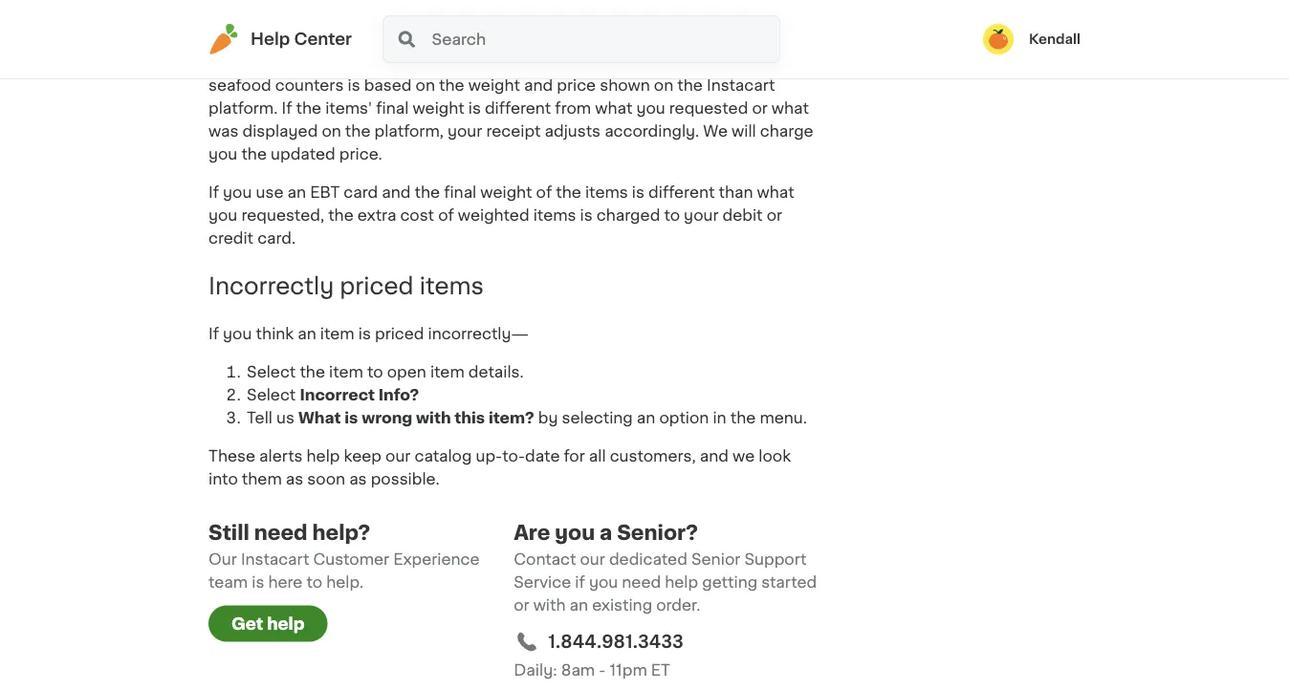 Task type: locate. For each thing, give the bounding box(es) containing it.
still need help? our instacart customer experience team is here to help.
[[209, 523, 480, 591]]

you left think
[[223, 327, 252, 342]]

0 vertical spatial your
[[448, 124, 483, 139]]

0 vertical spatial instacart
[[707, 78, 775, 93]]

our up if
[[580, 553, 606, 568]]

2 vertical spatial help
[[267, 616, 305, 632]]

requested up we
[[670, 101, 749, 116]]

still
[[209, 523, 250, 543]]

help right get
[[267, 616, 305, 632]]

with down service
[[534, 598, 566, 614]]

for
[[459, 55, 480, 70], [564, 449, 585, 465]]

if
[[282, 101, 292, 116], [209, 185, 219, 201], [209, 327, 219, 342]]

1 horizontal spatial with
[[534, 598, 566, 614]]

0 vertical spatial our
[[386, 449, 411, 465]]

by
[[538, 411, 558, 426]]

an down if
[[570, 598, 589, 614]]

0 vertical spatial different
[[485, 101, 551, 116]]

cost
[[400, 208, 434, 224]]

et
[[651, 664, 671, 679]]

final down based
[[376, 101, 409, 116]]

charge
[[761, 124, 814, 139]]

1 vertical spatial your
[[684, 208, 719, 224]]

we
[[704, 124, 728, 139]]

0 vertical spatial from
[[588, 55, 625, 70]]

price down help
[[241, 55, 280, 70]]

priced up if you think an item is priced incorrectly—
[[340, 275, 414, 298]]

try
[[789, 9, 810, 25]]

our
[[386, 449, 411, 465], [580, 553, 606, 568]]

1 vertical spatial price
[[557, 78, 596, 93]]

0 vertical spatial final
[[551, 32, 583, 48]]

0 vertical spatial for
[[459, 55, 480, 70]]

help
[[307, 449, 340, 465], [665, 576, 699, 591], [267, 616, 305, 632]]

we
[[733, 449, 755, 465]]

to inside some items, such as loose produce, are weighed in-store. shoppers always try to get the customer's requested weight, but final weights and prices may vary. the price displayed at checkout for certain items from the deli, meat, and seafood counters is based on the weight and price shown on the instacart platform. if the items' final weight is different from what you requested or what was displayed on the platform, your receipt adjusts accordingly. we will charge you the updated price.
[[209, 32, 225, 48]]

an inside select the item to open item details. select incorrect info? tell us what is wrong with this item? by selecting an option in the menu.
[[637, 411, 656, 426]]

the up shown
[[628, 55, 654, 70]]

and
[[652, 32, 681, 48], [741, 55, 770, 70], [524, 78, 553, 93], [382, 185, 411, 201], [700, 449, 729, 465]]

of
[[536, 185, 552, 201], [438, 208, 454, 224]]

our inside these alerts help keep our catalog up-to-date for all customers, and we look into them as soon as possible.
[[386, 449, 411, 465]]

get help
[[232, 616, 305, 632]]

always
[[732, 9, 785, 25]]

1 vertical spatial different
[[649, 185, 715, 201]]

0 vertical spatial select
[[247, 365, 296, 380]]

to right charged
[[664, 208, 680, 224]]

you down was
[[209, 147, 238, 162]]

the down counters
[[296, 101, 322, 116]]

incorrect
[[300, 388, 375, 403]]

instacart inside the 'still need help? our instacart customer experience team is here to help.'
[[241, 553, 309, 568]]

the
[[258, 32, 283, 48], [628, 55, 654, 70], [439, 78, 465, 93], [678, 78, 703, 93], [296, 101, 322, 116], [345, 124, 371, 139], [242, 147, 267, 162], [415, 185, 440, 201], [556, 185, 582, 201], [328, 208, 354, 224], [300, 365, 325, 380], [731, 411, 756, 426]]

store.
[[607, 9, 650, 25]]

on down deli,
[[654, 78, 674, 93]]

1 vertical spatial instacart
[[241, 553, 309, 568]]

such
[[308, 9, 345, 25]]

an
[[288, 185, 306, 201], [298, 327, 317, 342], [637, 411, 656, 426], [570, 598, 589, 614]]

from down weights
[[588, 55, 625, 70]]

on down checkout at the left top of page
[[416, 78, 435, 93]]

an inside are you a senior? contact our dedicated senior support service if you need help getting started or with an existing order.
[[570, 598, 589, 614]]

0 horizontal spatial different
[[485, 101, 551, 116]]

1 vertical spatial if
[[209, 185, 219, 201]]

final down weighed in the top left of the page
[[551, 32, 583, 48]]

the up incorrect
[[300, 365, 325, 380]]

to right here
[[307, 576, 323, 591]]

need down the dedicated
[[622, 576, 661, 591]]

and down certain
[[524, 78, 553, 93]]

1 horizontal spatial price
[[557, 78, 596, 93]]

for inside these alerts help keep our catalog up-to-date for all customers, and we look into them as soon as possible.
[[564, 449, 585, 465]]

info?
[[379, 388, 419, 403]]

charged
[[597, 208, 661, 224]]

what up charge
[[772, 101, 809, 116]]

as right such
[[349, 9, 366, 25]]

instacart up here
[[241, 553, 309, 568]]

1 vertical spatial our
[[580, 553, 606, 568]]

on down items' at top
[[322, 124, 341, 139]]

0 horizontal spatial for
[[459, 55, 480, 70]]

to left open
[[367, 365, 383, 380]]

need up here
[[254, 523, 308, 543]]

weight inside if you use an ebt card and the final weight of the items is different than what you requested, the extra cost of weighted items is charged to your debit or credit card.
[[481, 185, 533, 201]]

tell
[[247, 411, 273, 426]]

for inside some items, such as loose produce, are weighed in-store. shoppers always try to get the customer's requested weight, but final weights and prices may vary. the price displayed at checkout for certain items from the deli, meat, and seafood counters is based on the weight and price shown on the instacart platform. if the items' final weight is different from what you requested or what was displayed on the platform, your receipt adjusts accordingly. we will charge you the updated price.
[[459, 55, 480, 70]]

to up the at left
[[209, 32, 225, 48]]

1 horizontal spatial final
[[444, 185, 477, 201]]

debit
[[723, 208, 763, 224]]

if down counters
[[282, 101, 292, 116]]

priced up open
[[375, 327, 424, 342]]

use
[[256, 185, 284, 201]]

of right cost
[[438, 208, 454, 224]]

help
[[251, 31, 290, 47]]

platform.
[[209, 101, 278, 116]]

0 vertical spatial or
[[752, 101, 768, 116]]

your left debit
[[684, 208, 719, 224]]

1 vertical spatial priced
[[375, 327, 424, 342]]

price up adjusts
[[557, 78, 596, 93]]

different up the receipt
[[485, 101, 551, 116]]

with inside are you a senior? contact our dedicated senior support service if you need help getting started or with an existing order.
[[534, 598, 566, 614]]

0 vertical spatial weight
[[469, 78, 520, 93]]

the down ebt in the left top of the page
[[328, 208, 354, 224]]

an left option
[[637, 411, 656, 426]]

1 vertical spatial select
[[247, 388, 296, 403]]

is
[[348, 78, 360, 93], [469, 101, 481, 116], [632, 185, 645, 201], [580, 208, 593, 224], [359, 327, 371, 342], [345, 411, 358, 426], [252, 576, 264, 591]]

1 vertical spatial or
[[767, 208, 783, 224]]

if left think
[[209, 327, 219, 342]]

2 horizontal spatial final
[[551, 32, 583, 48]]

what
[[595, 101, 633, 116], [772, 101, 809, 116], [757, 185, 795, 201]]

keep
[[344, 449, 382, 465]]

1 horizontal spatial different
[[649, 185, 715, 201]]

help?
[[312, 523, 371, 543]]

with left the this
[[416, 411, 451, 426]]

0 vertical spatial of
[[536, 185, 552, 201]]

items right the weighted
[[534, 208, 577, 224]]

vary.
[[773, 32, 810, 48]]

1 horizontal spatial your
[[684, 208, 719, 224]]

or
[[752, 101, 768, 116], [767, 208, 783, 224], [514, 598, 530, 614]]

up-
[[476, 449, 503, 465]]

your left the receipt
[[448, 124, 483, 139]]

1 vertical spatial requested
[[670, 101, 749, 116]]

-
[[599, 664, 606, 679]]

them
[[242, 472, 282, 488]]

items inside some items, such as loose produce, are weighed in-store. shoppers always try to get the customer's requested weight, but final weights and prices may vary. the price displayed at checkout for certain items from the deli, meat, and seafood counters is based on the weight and price shown on the instacart platform. if the items' final weight is different from what you requested or what was displayed on the platform, your receipt adjusts accordingly. we will charge you the updated price.
[[542, 55, 585, 70]]

loose
[[370, 9, 412, 25]]

different left than
[[649, 185, 715, 201]]

existing
[[592, 598, 653, 614]]

2 vertical spatial if
[[209, 327, 219, 342]]

service
[[514, 576, 571, 591]]

to
[[209, 32, 225, 48], [664, 208, 680, 224], [367, 365, 383, 380], [307, 576, 323, 591]]

2 horizontal spatial help
[[665, 576, 699, 591]]

to inside if you use an ebt card and the final weight of the items is different than what you requested, the extra cost of weighted items is charged to your debit or credit card.
[[664, 208, 680, 224]]

extra
[[358, 208, 396, 224]]

as down alerts at the left bottom of page
[[286, 472, 304, 488]]

1 vertical spatial with
[[534, 598, 566, 614]]

with
[[416, 411, 451, 426], [534, 598, 566, 614]]

or down service
[[514, 598, 530, 614]]

1 horizontal spatial need
[[622, 576, 661, 591]]

or up will
[[752, 101, 768, 116]]

displayed up updated
[[243, 124, 318, 139]]

shoppers
[[654, 9, 728, 25]]

and left we
[[700, 449, 729, 465]]

from up adjusts
[[555, 101, 591, 116]]

weight
[[469, 78, 520, 93], [413, 101, 465, 116], [481, 185, 533, 201]]

you up credit
[[209, 208, 238, 224]]

different
[[485, 101, 551, 116], [649, 185, 715, 201]]

0 vertical spatial price
[[241, 55, 280, 70]]

0 horizontal spatial help
[[267, 616, 305, 632]]

is left here
[[252, 576, 264, 591]]

2 vertical spatial weight
[[481, 185, 533, 201]]

weight down certain
[[469, 78, 520, 93]]

select up 'tell'
[[247, 388, 296, 403]]

final
[[551, 32, 583, 48], [376, 101, 409, 116], [444, 185, 477, 201]]

possible.
[[371, 472, 440, 488]]

0 horizontal spatial of
[[438, 208, 454, 224]]

0 vertical spatial requested
[[378, 32, 457, 48]]

is left charged
[[580, 208, 593, 224]]

0 horizontal spatial our
[[386, 449, 411, 465]]

2 select from the top
[[247, 388, 296, 403]]

credit
[[209, 231, 254, 247]]

items down but
[[542, 55, 585, 70]]

Search search field
[[430, 16, 780, 62]]

1 vertical spatial final
[[376, 101, 409, 116]]

0 vertical spatial priced
[[340, 275, 414, 298]]

is down incorrect
[[345, 411, 358, 426]]

you up accordingly.
[[637, 101, 666, 116]]

our inside are you a senior? contact our dedicated senior support service if you need help getting started or with an existing order.
[[580, 553, 606, 568]]

what right than
[[757, 185, 795, 201]]

the up use at the left top
[[242, 147, 267, 162]]

0 vertical spatial need
[[254, 523, 308, 543]]

catalog
[[415, 449, 472, 465]]

2 vertical spatial final
[[444, 185, 477, 201]]

displayed down center
[[284, 55, 360, 70]]

0 vertical spatial help
[[307, 449, 340, 465]]

0 horizontal spatial price
[[241, 55, 280, 70]]

priced
[[340, 275, 414, 298], [375, 327, 424, 342]]

these alerts help keep our catalog up-to-date for all customers, and we look into them as soon as possible.
[[209, 449, 791, 488]]

1 horizontal spatial our
[[580, 553, 606, 568]]

1 vertical spatial displayed
[[243, 124, 318, 139]]

your inside some items, such as loose produce, are weighed in-store. shoppers always try to get the customer's requested weight, but final weights and prices may vary. the price displayed at checkout for certain items from the deli, meat, and seafood counters is based on the weight and price shown on the instacart platform. if the items' final weight is different from what you requested or what was displayed on the platform, your receipt adjusts accordingly. we will charge you the updated price.
[[448, 124, 483, 139]]

of down adjusts
[[536, 185, 552, 201]]

2 vertical spatial or
[[514, 598, 530, 614]]

0 horizontal spatial your
[[448, 124, 483, 139]]

final up the weighted
[[444, 185, 477, 201]]

need inside the 'still need help? our instacart customer experience team is here to help.'
[[254, 523, 308, 543]]

date
[[525, 449, 560, 465]]

instacart image
[[209, 24, 239, 55]]

senior
[[692, 553, 741, 568]]

for left 'all'
[[564, 449, 585, 465]]

different inside if you use an ebt card and the final weight of the items is different than what you requested, the extra cost of weighted items is charged to your debit or credit card.
[[649, 185, 715, 201]]

or right debit
[[767, 208, 783, 224]]

weight,
[[461, 32, 517, 48]]

you left a
[[555, 523, 595, 543]]

and inside these alerts help keep our catalog up-to-date for all customers, and we look into them as soon as possible.
[[700, 449, 729, 465]]

requested up checkout at the left top of page
[[378, 32, 457, 48]]

our up possible. at the bottom left
[[386, 449, 411, 465]]

0 vertical spatial with
[[416, 411, 451, 426]]

0 vertical spatial if
[[282, 101, 292, 116]]

0 horizontal spatial instacart
[[241, 553, 309, 568]]

need
[[254, 523, 308, 543], [622, 576, 661, 591]]

1 horizontal spatial for
[[564, 449, 585, 465]]

and up extra
[[382, 185, 411, 201]]

0 horizontal spatial need
[[254, 523, 308, 543]]

items
[[542, 55, 585, 70], [586, 185, 628, 201], [534, 208, 577, 224], [420, 275, 484, 298]]

instacart down meat,
[[707, 78, 775, 93]]

and inside if you use an ebt card and the final weight of the items is different than what you requested, the extra cost of weighted items is charged to your debit or credit card.
[[382, 185, 411, 201]]

weight up the weighted
[[481, 185, 533, 201]]

certain
[[484, 55, 538, 70]]

the down deli,
[[678, 78, 703, 93]]

0 horizontal spatial with
[[416, 411, 451, 426]]

1 vertical spatial need
[[622, 576, 661, 591]]

you
[[637, 101, 666, 116], [209, 147, 238, 162], [223, 185, 252, 201], [209, 208, 238, 224], [223, 327, 252, 342], [555, 523, 595, 543], [589, 576, 618, 591]]

dedicated
[[609, 553, 688, 568]]

0 horizontal spatial final
[[376, 101, 409, 116]]

this
[[455, 411, 485, 426]]

requested
[[378, 32, 457, 48], [670, 101, 749, 116]]

1 vertical spatial for
[[564, 449, 585, 465]]

weight up platform,
[[413, 101, 465, 116]]

for down weight,
[[459, 55, 480, 70]]

what
[[299, 411, 341, 426]]

customers,
[[610, 449, 696, 465]]

produce,
[[416, 9, 485, 25]]

help up soon
[[307, 449, 340, 465]]

help inside these alerts help keep our catalog up-to-date for all customers, and we look into them as soon as possible.
[[307, 449, 340, 465]]

if you use an ebt card and the final weight of the items is different than what you requested, the extra cost of weighted items is charged to your debit or credit card.
[[209, 185, 795, 247]]

displayed
[[284, 55, 360, 70], [243, 124, 318, 139]]

1 horizontal spatial instacart
[[707, 78, 775, 93]]

instacart
[[707, 78, 775, 93], [241, 553, 309, 568]]

if inside if you use an ebt card and the final weight of the items is different than what you requested, the extra cost of weighted items is charged to your debit or credit card.
[[209, 185, 219, 201]]

based
[[364, 78, 412, 93]]

0 horizontal spatial requested
[[378, 32, 457, 48]]

select down think
[[247, 365, 296, 380]]

1 vertical spatial help
[[665, 576, 699, 591]]

price.
[[340, 147, 383, 162]]

1 horizontal spatial help
[[307, 449, 340, 465]]

0 vertical spatial displayed
[[284, 55, 360, 70]]

but
[[521, 32, 547, 48]]

help up order.
[[665, 576, 699, 591]]

1 vertical spatial weight
[[413, 101, 465, 116]]

an up requested,
[[288, 185, 306, 201]]

items,
[[257, 9, 304, 25]]

our
[[209, 553, 237, 568]]

if up credit
[[209, 185, 219, 201]]



Task type: describe. For each thing, give the bounding box(es) containing it.
0 horizontal spatial on
[[322, 124, 341, 139]]

at
[[364, 55, 379, 70]]

is down weight,
[[469, 101, 481, 116]]

is inside the 'still need help? our instacart customer experience team is here to help.'
[[252, 576, 264, 591]]

help center link
[[209, 24, 352, 55]]

platform,
[[375, 124, 444, 139]]

was
[[209, 124, 239, 139]]

instacart inside some items, such as loose produce, are weighed in-store. shoppers always try to get the customer's requested weight, but final weights and prices may vary. the price displayed at checkout for certain items from the deli, meat, and seafood counters is based on the weight and price shown on the instacart platform. if the items' final weight is different from what you requested or what was displayed on the platform, your receipt adjusts accordingly. we will charge you the updated price.
[[707, 78, 775, 93]]

are you a senior? contact our dedicated senior support service if you need help getting started or with an existing order.
[[514, 523, 817, 614]]

you left use at the left top
[[223, 185, 252, 201]]

is up items' at top
[[348, 78, 360, 93]]

kendall
[[1029, 33, 1081, 46]]

1 horizontal spatial requested
[[670, 101, 749, 116]]

as inside some items, such as loose produce, are weighed in-store. shoppers always try to get the customer's requested weight, but final weights and prices may vary. the price displayed at checkout for certain items from the deli, meat, and seafood counters is based on the weight and price shown on the instacart platform. if the items' final weight is different from what you requested or what was displayed on the platform, your receipt adjusts accordingly. we will charge you the updated price.
[[349, 9, 366, 25]]

requested,
[[242, 208, 324, 224]]

select the item to open item details. select incorrect info? tell us what is wrong with this item? by selecting an option in the menu.
[[247, 365, 808, 426]]

different inside some items, such as loose produce, are weighed in-store. shoppers always try to get the customer's requested weight, but final weights and prices may vary. the price displayed at checkout for certain items from the deli, meat, and seafood counters is based on the weight and price shown on the instacart platform. if the items' final weight is different from what you requested or what was displayed on the platform, your receipt adjusts accordingly. we will charge you the updated price.
[[485, 101, 551, 116]]

items up charged
[[586, 185, 628, 201]]

or inside if you use an ebt card and the final weight of the items is different than what you requested, the extra cost of weighted items is charged to your debit or credit card.
[[767, 208, 783, 224]]

11pm
[[610, 664, 648, 679]]

in-
[[586, 9, 607, 25]]

the up price. at left
[[345, 124, 371, 139]]

you right if
[[589, 576, 618, 591]]

the down checkout at the left top of page
[[439, 78, 465, 93]]

final inside if you use an ebt card and the final weight of the items is different than what you requested, the extra cost of weighted items is charged to your debit or credit card.
[[444, 185, 477, 201]]

8am
[[561, 664, 595, 679]]

incorrectly
[[209, 275, 334, 298]]

1 horizontal spatial on
[[416, 78, 435, 93]]

daily: 8am - 11pm et
[[514, 664, 671, 679]]

here
[[268, 576, 303, 591]]

soon
[[307, 472, 345, 488]]

to inside select the item to open item details. select incorrect info? tell us what is wrong with this item? by selecting an option in the menu.
[[367, 365, 383, 380]]

get help button
[[209, 606, 328, 643]]

the down items,
[[258, 32, 283, 48]]

ebt
[[310, 185, 340, 201]]

senior?
[[617, 523, 699, 543]]

support
[[745, 553, 807, 568]]

will
[[732, 124, 757, 139]]

contact
[[514, 553, 576, 568]]

the up cost
[[415, 185, 440, 201]]

started
[[762, 576, 817, 591]]

help.
[[327, 576, 364, 591]]

if you think an item is priced incorrectly—
[[209, 327, 529, 342]]

user avatar image
[[984, 24, 1014, 55]]

are
[[514, 523, 551, 543]]

shown
[[600, 78, 650, 93]]

may
[[736, 32, 769, 48]]

alerts
[[259, 449, 303, 465]]

than
[[719, 185, 754, 201]]

look
[[759, 449, 791, 465]]

if inside some items, such as loose produce, are weighed in-store. shoppers always try to get the customer's requested weight, but final weights and prices may vary. the price displayed at checkout for certain items from the deli, meat, and seafood counters is based on the weight and price shown on the instacart platform. if the items' final weight is different from what you requested or what was displayed on the platform, your receipt adjusts accordingly. we will charge you the updated price.
[[282, 101, 292, 116]]

1 select from the top
[[247, 365, 296, 380]]

need inside are you a senior? contact our dedicated senior support service if you need help getting started or with an existing order.
[[622, 576, 661, 591]]

weighed
[[517, 9, 582, 25]]

as down keep
[[349, 472, 367, 488]]

items up incorrectly—
[[420, 275, 484, 298]]

card.
[[258, 231, 296, 247]]

item up incorrect
[[329, 365, 364, 380]]

2 horizontal spatial on
[[654, 78, 674, 93]]

team
[[209, 576, 248, 591]]

is down incorrectly priced items
[[359, 327, 371, 342]]

an inside if you use an ebt card and the final weight of the items is different than what you requested, the extra cost of weighted items is charged to your debit or credit card.
[[288, 185, 306, 201]]

all
[[589, 449, 606, 465]]

prices
[[684, 32, 732, 48]]

to inside the 'still need help? our instacart customer experience team is here to help.'
[[307, 576, 323, 591]]

1 vertical spatial of
[[438, 208, 454, 224]]

deli,
[[658, 55, 690, 70]]

is up charged
[[632, 185, 645, 201]]

order.
[[657, 598, 701, 614]]

1 vertical spatial from
[[555, 101, 591, 116]]

in
[[713, 411, 727, 426]]

accordingly.
[[605, 124, 700, 139]]

the down adjusts
[[556, 185, 582, 201]]

with inside select the item to open item details. select incorrect info? tell us what is wrong with this item? by selecting an option in the menu.
[[416, 411, 451, 426]]

card
[[344, 185, 378, 201]]

some
[[209, 9, 253, 25]]

counters
[[275, 78, 344, 93]]

is inside select the item to open item details. select incorrect info? tell us what is wrong with this item? by selecting an option in the menu.
[[345, 411, 358, 426]]

to-
[[503, 449, 525, 465]]

daily:
[[514, 664, 557, 679]]

weighted
[[458, 208, 530, 224]]

customer
[[313, 553, 390, 568]]

wrong
[[362, 411, 413, 426]]

center
[[294, 31, 352, 47]]

weights
[[587, 32, 648, 48]]

us
[[277, 411, 295, 426]]

if for think
[[209, 327, 219, 342]]

a
[[600, 523, 613, 543]]

customer's
[[287, 32, 374, 48]]

help inside button
[[267, 616, 305, 632]]

some items, such as loose produce, are weighed in-store. shoppers always try to get the customer's requested weight, but final weights and prices may vary. the price displayed at checkout for certain items from the deli, meat, and seafood counters is based on the weight and price shown on the instacart platform. if the items' final weight is different from what you requested or what was displayed on the platform, your receipt adjusts accordingly. we will charge you the updated price.
[[209, 9, 814, 162]]

items'
[[326, 101, 372, 116]]

adjusts
[[545, 124, 601, 139]]

if for use
[[209, 185, 219, 201]]

selecting
[[562, 411, 633, 426]]

think
[[256, 327, 294, 342]]

an right think
[[298, 327, 317, 342]]

what inside if you use an ebt card and the final weight of the items is different than what you requested, the extra cost of weighted items is charged to your debit or credit card.
[[757, 185, 795, 201]]

are
[[489, 9, 513, 25]]

and up deli,
[[652, 32, 681, 48]]

and down may
[[741, 55, 770, 70]]

or inside are you a senior? contact our dedicated senior support service if you need help getting started or with an existing order.
[[514, 598, 530, 614]]

the right in
[[731, 411, 756, 426]]

or inside some items, such as loose produce, are weighed in-store. shoppers always try to get the customer's requested weight, but final weights and prices may vary. the price displayed at checkout for certain items from the deli, meat, and seafood counters is based on the weight and price shown on the instacart platform. if the items' final weight is different from what you requested or what was displayed on the platform, your receipt adjusts accordingly. we will charge you the updated price.
[[752, 101, 768, 116]]

1.844.981.3433 link
[[548, 630, 684, 655]]

item down incorrectly priced items
[[320, 327, 355, 342]]

help inside are you a senior? contact our dedicated senior support service if you need help getting started or with an existing order.
[[665, 576, 699, 591]]

what down shown
[[595, 101, 633, 116]]

your inside if you use an ebt card and the final weight of the items is different than what you requested, the extra cost of weighted items is charged to your debit or credit card.
[[684, 208, 719, 224]]

kendall link
[[984, 24, 1081, 55]]

item right open
[[431, 365, 465, 380]]

receipt
[[486, 124, 541, 139]]

experience
[[393, 553, 480, 568]]

seafood
[[209, 78, 271, 93]]

details.
[[469, 365, 524, 380]]

get
[[232, 616, 263, 632]]

help center
[[251, 31, 352, 47]]

menu.
[[760, 411, 808, 426]]

1 horizontal spatial of
[[536, 185, 552, 201]]



Task type: vqa. For each thing, say whether or not it's contained in the screenshot.
help center link
yes



